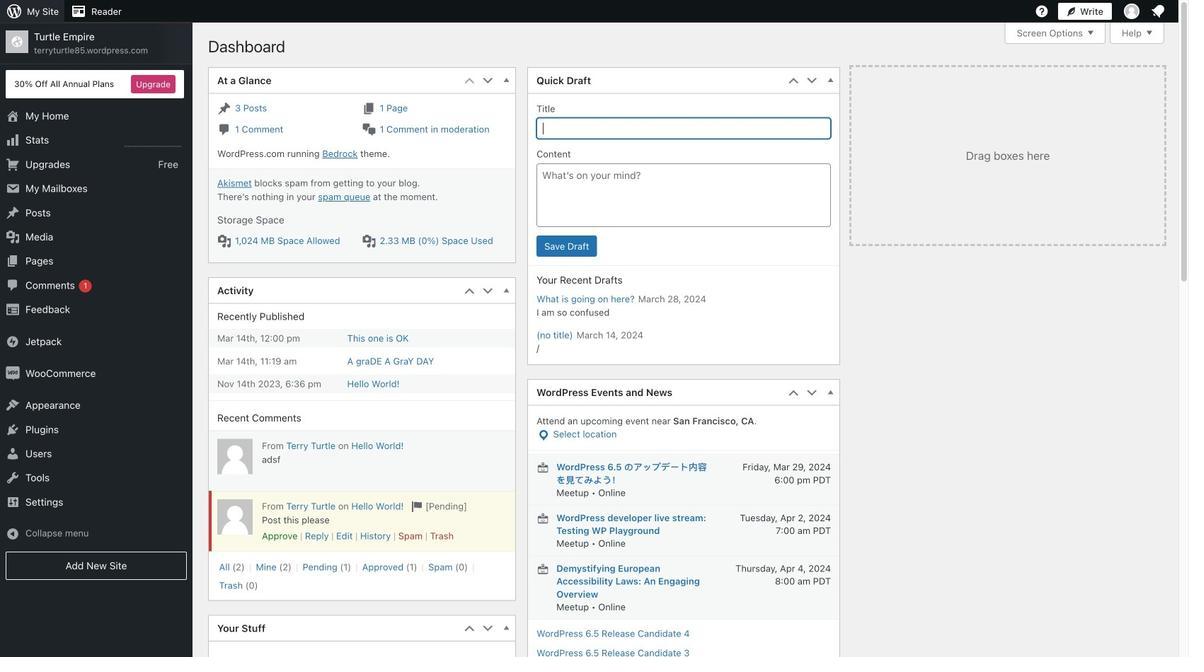 Task type: locate. For each thing, give the bounding box(es) containing it.
None text field
[[537, 118, 831, 139]]

hourly views image
[[125, 134, 181, 148]]

main menu navigation
[[0, 23, 193, 586]]

toolbar navigation
[[0, 0, 1170, 23]]

None submit
[[537, 236, 597, 257]]



Task type: vqa. For each thing, say whether or not it's contained in the screenshot.
Hourly views image
yes



Task type: describe. For each thing, give the bounding box(es) containing it.
What's on your mind? text field
[[537, 163, 831, 227]]



